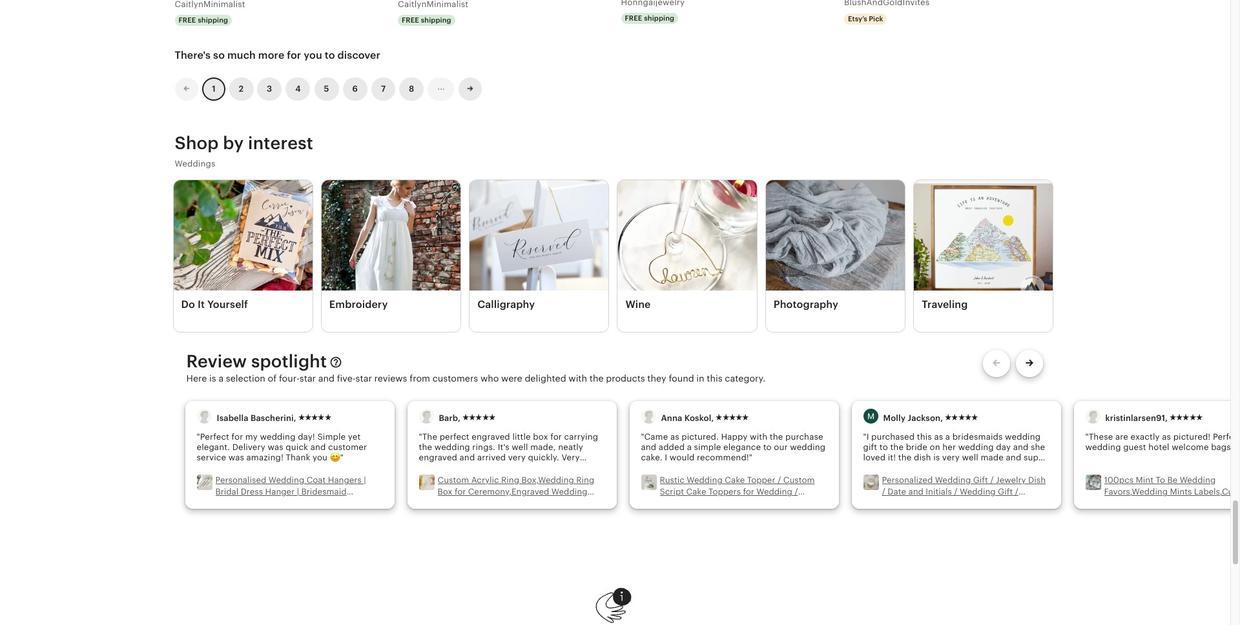 Task type: describe. For each thing, give the bounding box(es) containing it.
| down the hangers
[[356, 499, 358, 509]]

anna
[[661, 414, 683, 423]]

2 horizontal spatial shipping
[[644, 14, 675, 22]]

there's so much more for you to discover
[[175, 49, 381, 61]]

2 horizontal spatial free
[[625, 14, 643, 22]]

0 vertical spatial you
[[304, 49, 322, 61]]

as inside "came as pictured. happy with the purchase and added a simple elegance to our wedding cake. i would recommend!"
[[671, 432, 680, 442]]

cake right mrs
[[694, 511, 714, 520]]

very
[[562, 453, 580, 463]]

cute
[[864, 463, 882, 473]]

pick
[[869, 15, 884, 23]]

0 vertical spatial coat
[[307, 476, 326, 485]]

five-
[[337, 374, 356, 384]]

listing image image for rustic
[[641, 475, 657, 490]]

box,wedding
[[522, 476, 574, 485]]

delivery
[[232, 443, 266, 452]]

molly
[[884, 414, 906, 423]]

wedding inside "came as pictured. happy with the purchase and added a simple elegance to our wedding cake. i would recommend!"
[[790, 443, 826, 452]]

thank
[[286, 453, 310, 463]]

pictured!
[[1174, 432, 1211, 442]]

well inside ""i purchased this as a bridesmaids wedding gift to the bride on her wedding day and she loved it! the dish is very well made and super cute :)""
[[963, 453, 979, 463]]

the left the products
[[590, 374, 604, 384]]

review
[[186, 352, 247, 372]]

bride
[[906, 443, 928, 452]]

the inside "came as pictured. happy with the purchase and added a simple elegance to our wedding cake. i would recommend!"
[[770, 432, 783, 442]]

for inside "perfect for my wedding day! simple yet elegant. delivery was quick and customer service was amazing! thank you 😊"
[[232, 432, 243, 442]]

hangers
[[328, 476, 362, 485]]

0 horizontal spatial free shipping
[[179, 16, 228, 24]]

jackson
[[908, 414, 941, 423]]

100pcs
[[1105, 476, 1134, 485]]

buyer avatar image for isabella bascherini
[[197, 409, 212, 424]]

cake down recommend!"
[[725, 476, 745, 485]]

arrived
[[477, 453, 506, 463]]

wedding up "she"
[[1006, 432, 1041, 442]]

more
[[258, 49, 285, 61]]

7 link
[[372, 77, 396, 101]]

selection
[[226, 374, 266, 384]]

cake.
[[641, 453, 663, 463]]

four-
[[279, 374, 300, 384]]

engagement
[[882, 511, 933, 520]]

"came
[[641, 432, 668, 442]]

0 horizontal spatial ring
[[438, 499, 456, 509]]

quick
[[286, 443, 308, 452]]

in
[[697, 374, 705, 384]]

of inside personalised wedding coat hangers | bridal dress hanger | bridesmaid proposal gift | maid of honour gift | wedding | custom coat hanger
[[296, 499, 304, 509]]

1 vertical spatial coat
[[292, 511, 311, 520]]

dish
[[1029, 476, 1046, 485]]

very inside ""i purchased this as a bridesmaids wedding gift to the bride on her wedding day and she loved it! the dish is very well made and super cute :)""
[[943, 453, 960, 463]]

mr
[[810, 499, 820, 509]]

delighted
[[525, 374, 566, 384]]

box
[[533, 432, 548, 442]]

made,
[[531, 443, 556, 452]]

here
[[186, 374, 207, 384]]

super
[[1024, 453, 1047, 463]]

buyer avatar image for barb
[[419, 409, 434, 424]]

gifts,wedding
[[438, 511, 495, 520]]

interest
[[248, 133, 313, 153]]

0 horizontal spatial of
[[268, 374, 277, 384]]

...
[[438, 82, 445, 92]]

proposal
[[216, 499, 250, 509]]

pictured.
[[682, 432, 719, 442]]

wedding inside the custom acrylic ring box,wedding ring box for ceremony,engraved wedding ring bearer box,engagements gifts,wedding decor,anniversary gifts
[[552, 487, 588, 497]]

purchased
[[872, 432, 915, 442]]

1 horizontal spatial ring
[[501, 476, 520, 485]]

the inside "the perfect engraved little box for carrying the wedding rings. it's well made, neatly engraved and arrived very quickly. very pleased!"
[[419, 443, 432, 452]]

rings.
[[473, 443, 496, 452]]

discover
[[338, 49, 381, 61]]

0 horizontal spatial free
[[179, 16, 196, 24]]

listing image image for personalised
[[197, 475, 212, 490]]

personalized up engagement
[[882, 499, 933, 509]]

personalized up date
[[882, 476, 933, 485]]

"came as pictured. happy with the purchase and added a simple elegance to our wedding cake. i would recommend!"
[[641, 432, 826, 463]]

perfect
[[1213, 432, 1241, 442]]

custom inside the custom acrylic ring box,wedding ring box for ceremony,engraved wedding ring bearer box,engagements gifts,wedding decor,anniversary gifts
[[438, 476, 469, 485]]

dish
[[914, 453, 932, 463]]

bascherini
[[251, 414, 294, 423]]

kristinlarsen91
[[1106, 414, 1166, 423]]

jewelry
[[996, 476, 1027, 485]]

loved
[[864, 453, 886, 463]]

initials
[[926, 487, 952, 497]]

isabella bascherini
[[217, 414, 294, 423]]

you inside "perfect for my wedding day! simple yet elegant. delivery was quick and customer service was amazing! thank you 😊"
[[313, 453, 328, 463]]

... link
[[428, 77, 455, 101]]

1 vertical spatial toppers
[[717, 511, 749, 520]]

0 horizontal spatial shipping
[[198, 16, 228, 24]]

custom acrylic ring box,wedding ring box for ceremony,engraved wedding ring bearer box,engagements gifts,wedding decor,anniversary gifts
[[438, 476, 595, 520]]

as for "these are exactly as pictured! perfect
[[1163, 432, 1172, 442]]

wedding down bridesmaids
[[959, 443, 994, 452]]

8 link
[[399, 77, 424, 101]]

our
[[774, 443, 788, 452]]

by inside 'rustic wedding cake topper / custom script cake toppers for wedding / personalized wedding cake topper /  mr and mrs cake toppers -by toa'
[[754, 511, 764, 520]]

well inside "the perfect engraved little box for carrying the wedding rings. it's well made, neatly engraved and arrived very quickly. very pleased!"
[[512, 443, 528, 452]]

"perfect for my wedding day! simple yet elegant. delivery was quick and customer service was amazing! thank you 😊"
[[197, 432, 367, 463]]

etsy's pick
[[848, 15, 884, 23]]

molly jackson
[[884, 414, 941, 423]]

wedding inside "the perfect engraved little box for carrying the wedding rings. it's well made, neatly engraved and arrived very quickly. very pleased!"
[[435, 443, 470, 452]]

personalized inside 'rustic wedding cake topper / custom script cake toppers for wedding / personalized wedding cake topper /  mr and mrs cake toppers -by toa'
[[660, 499, 711, 509]]

bearer
[[458, 499, 484, 509]]

acrylic
[[471, 476, 499, 485]]

here is a selection of four-star and five-star reviews from customers who were delighted with the products they found in this category.
[[186, 374, 766, 384]]

mrs
[[677, 511, 692, 520]]

1 vertical spatial engraved
[[419, 453, 457, 463]]

-
[[751, 511, 754, 520]]

with inside "came as pictured. happy with the purchase and added a simple elegance to our wedding cake. i would recommend!"
[[750, 432, 768, 442]]

listing image image for 100pcs
[[1086, 475, 1101, 490]]

1 vertical spatial was
[[229, 453, 244, 463]]

they
[[648, 374, 667, 384]]

wedding inside 100pcs mint to be wedding favors,wedding mints labels,cus
[[1180, 476, 1216, 485]]

cake right script
[[687, 487, 707, 497]]

😊"
[[330, 453, 344, 463]]

listing image image for personalized
[[864, 475, 879, 490]]

who
[[481, 374, 499, 384]]

the right the it!
[[899, 453, 912, 463]]

wine
[[626, 299, 651, 311]]

bridesmaid
[[301, 487, 347, 497]]

personalized down jewelry
[[958, 499, 1009, 509]]

embroidery link
[[321, 180, 461, 333]]

koskol
[[685, 414, 712, 423]]

1 horizontal spatial shipping
[[421, 16, 452, 24]]

she
[[1031, 443, 1046, 452]]

buyer avatar image for anna koskol
[[641, 409, 656, 424]]

added
[[659, 443, 685, 452]]

and down day
[[1006, 453, 1022, 463]]

box,engagements
[[486, 499, 559, 509]]

calligraphy link
[[469, 180, 610, 333]]

custom inside personalised wedding coat hangers | bridal dress hanger | bridesmaid proposal gift | maid of honour gift | wedding | custom coat hanger
[[258, 511, 290, 520]]

by inside shop by interest weddings
[[223, 133, 244, 153]]

so
[[213, 49, 225, 61]]

for inside 'rustic wedding cake topper / custom script cake toppers for wedding / personalized wedding cake topper /  mr and mrs cake toppers -by toa'
[[743, 487, 755, 497]]

happy
[[721, 432, 748, 442]]

1 vertical spatial topper
[[774, 499, 802, 509]]

1 horizontal spatial free
[[402, 16, 419, 24]]



Task type: vqa. For each thing, say whether or not it's contained in the screenshot.
light
no



Task type: locate. For each thing, give the bounding box(es) containing it.
listing image image left rustic
[[641, 475, 657, 490]]

to inside "came as pictured. happy with the purchase and added a simple elegance to our wedding cake. i would recommend!"
[[764, 443, 772, 452]]

to left discover
[[325, 49, 335, 61]]

this up bride at the right of page
[[917, 432, 932, 442]]

elegant.
[[197, 443, 230, 452]]

1 horizontal spatial hanger
[[313, 511, 343, 520]]

5 listing image image from the left
[[1086, 475, 1101, 490]]

1 horizontal spatial was
[[268, 443, 284, 452]]

2 horizontal spatial free shipping
[[625, 14, 675, 22]]

bridesmaids
[[953, 432, 1003, 442]]

3
[[267, 84, 272, 94]]

was down delivery
[[229, 453, 244, 463]]

buyer avatar image up "the
[[419, 409, 434, 424]]

0 horizontal spatial this
[[707, 374, 723, 384]]

there's
[[175, 49, 211, 61]]

custom inside 'rustic wedding cake topper / custom script cake toppers for wedding / personalized wedding cake topper /  mr and mrs cake toppers -by toa'
[[784, 476, 815, 485]]

3 as from the left
[[1163, 432, 1172, 442]]

1
[[212, 84, 215, 94]]

of left four-
[[268, 374, 277, 384]]

wedding inside "perfect for my wedding day! simple yet elegant. delivery was quick and customer service was amazing! thank you 😊"
[[260, 432, 296, 442]]

hanger down honour on the bottom left of page
[[313, 511, 343, 520]]

day
[[997, 443, 1011, 452]]

hanger up the maid
[[265, 487, 295, 497]]

wedding down perfect
[[435, 443, 470, 452]]

1 vertical spatial with
[[750, 432, 768, 442]]

1 vertical spatial this
[[917, 432, 932, 442]]

topper
[[747, 476, 776, 485], [774, 499, 802, 509]]

cake
[[725, 476, 745, 485], [687, 487, 707, 497], [751, 499, 771, 509], [694, 511, 714, 520]]

0 horizontal spatial custom
[[258, 511, 290, 520]]

"the
[[419, 432, 438, 442]]

1 horizontal spatial to
[[764, 443, 772, 452]]

favors,wedding
[[1105, 487, 1168, 497]]

1 horizontal spatial this
[[917, 432, 932, 442]]

gift
[[974, 476, 989, 485], [998, 487, 1013, 497], [253, 499, 268, 509], [339, 499, 354, 509], [935, 499, 950, 509], [936, 511, 951, 520]]

wedding down purchase
[[790, 443, 826, 452]]

ring up ceremony,engraved
[[501, 476, 520, 485]]

0 horizontal spatial with
[[569, 374, 587, 384]]

5
[[324, 84, 329, 94]]

2 buyer avatar image from the left
[[419, 409, 434, 424]]

was up amazing!
[[268, 443, 284, 452]]

a inside ""i purchased this as a bridesmaids wedding gift to the bride on her wedding day and she loved it! the dish is very well made and super cute :)""
[[946, 432, 951, 442]]

1 horizontal spatial with
[[750, 432, 768, 442]]

custom
[[438, 476, 469, 485], [784, 476, 815, 485], [258, 511, 290, 520]]

0 horizontal spatial as
[[671, 432, 680, 442]]

0 horizontal spatial very
[[508, 453, 526, 463]]

0 vertical spatial topper
[[747, 476, 776, 485]]

and up the cake.
[[641, 443, 657, 452]]

1 vertical spatial is
[[934, 453, 940, 463]]

coat up bridesmaid
[[307, 476, 326, 485]]

reviews
[[375, 374, 407, 384]]

as up on
[[935, 432, 944, 442]]

0 vertical spatial engraved
[[472, 432, 510, 442]]

1 horizontal spatial star
[[356, 374, 372, 384]]

1 horizontal spatial free shipping
[[402, 16, 452, 24]]

0 vertical spatial this
[[707, 374, 723, 384]]

0 vertical spatial with
[[569, 374, 587, 384]]

1 vertical spatial by
[[754, 511, 764, 520]]

"these
[[1086, 432, 1114, 442]]

0 vertical spatial a
[[219, 374, 224, 384]]

1 horizontal spatial by
[[754, 511, 764, 520]]

ring down the box
[[438, 499, 456, 509]]

isabella
[[217, 414, 249, 423]]

0 horizontal spatial is
[[209, 374, 216, 384]]

well down bridesmaids
[[963, 453, 979, 463]]

were
[[501, 374, 523, 384]]

listing image image left bridal
[[197, 475, 212, 490]]

|
[[364, 476, 366, 485], [297, 487, 299, 497], [270, 499, 272, 509], [356, 499, 358, 509], [254, 511, 256, 520]]

2 star from the left
[[356, 374, 372, 384]]

| down "dress"
[[254, 511, 256, 520]]

is down on
[[934, 453, 940, 463]]

bridal
[[216, 487, 239, 497]]

and down day!
[[311, 443, 326, 452]]

as inside "these are exactly as pictured! perfect
[[1163, 432, 1172, 442]]

0 vertical spatial was
[[268, 443, 284, 452]]

coat down the maid
[[292, 511, 311, 520]]

| right the hangers
[[364, 476, 366, 485]]

:)"
[[884, 463, 893, 473]]

0 vertical spatial by
[[223, 133, 244, 153]]

to left our
[[764, 443, 772, 452]]

star down "spotlight"
[[300, 374, 316, 384]]

personalized up mrs
[[660, 499, 711, 509]]

toppers left -
[[717, 511, 749, 520]]

wedding down bascherini
[[260, 432, 296, 442]]

2 horizontal spatial to
[[880, 443, 888, 452]]

2 horizontal spatial custom
[[784, 476, 815, 485]]

0 vertical spatial well
[[512, 443, 528, 452]]

3 listing image image from the left
[[641, 475, 657, 490]]

a up her
[[946, 432, 951, 442]]

found
[[669, 374, 694, 384]]

4
[[295, 84, 301, 94]]

gift
[[864, 443, 878, 452]]

made
[[981, 453, 1004, 463]]

ring
[[501, 476, 520, 485], [577, 476, 595, 485], [438, 499, 456, 509]]

1 horizontal spatial is
[[934, 453, 940, 463]]

etsy's
[[848, 15, 868, 23]]

listing image image down cute
[[864, 475, 879, 490]]

customers
[[433, 374, 478, 384]]

0 vertical spatial is
[[209, 374, 216, 384]]

8
[[409, 84, 414, 94]]

4 listing image image from the left
[[864, 475, 879, 490]]

and right date
[[909, 487, 924, 497]]

topper up toa
[[774, 499, 802, 509]]

and inside "perfect for my wedding day! simple yet elegant. delivery was quick and customer service was amazing! thank you 😊"
[[311, 443, 326, 452]]

as for "i purchased this as a bridesmaids wedding gift to the bride on her wedding day and she loved it! the dish is very well made and super cute :)"
[[935, 432, 944, 442]]

"the perfect engraved little box for carrying the wedding rings. it's well made, neatly engraved and arrived very quickly. very pleased!"
[[419, 432, 598, 473]]

buyer avatar image up "perfect
[[197, 409, 212, 424]]

"these are exactly as pictured! perfect
[[1086, 432, 1241, 452]]

0 horizontal spatial engraved
[[419, 453, 457, 463]]

3 buyer avatar image from the left
[[641, 409, 656, 424]]

and inside personalized wedding gift /  jewelry dish / date and initials / wedding gift / personalized gift / personalized / engagement gift /
[[909, 487, 924, 497]]

1 star from the left
[[300, 374, 316, 384]]

photography link
[[766, 180, 906, 333]]

4 link
[[286, 77, 311, 101]]

much
[[227, 49, 256, 61]]

2 as from the left
[[935, 432, 944, 442]]

custom up mr
[[784, 476, 815, 485]]

the down "the
[[419, 443, 432, 452]]

a down review
[[219, 374, 224, 384]]

| left the maid
[[270, 499, 272, 509]]

shop
[[175, 133, 219, 153]]

1 horizontal spatial a
[[687, 443, 692, 452]]

as inside ""i purchased this as a bridesmaids wedding gift to the bride on her wedding day and she loved it! the dish is very well made and super cute :)""
[[935, 432, 944, 442]]

and inside "the perfect engraved little box for carrying the wedding rings. it's well made, neatly engraved and arrived very quickly. very pleased!"
[[460, 453, 475, 463]]

0 horizontal spatial to
[[325, 49, 335, 61]]

toppers
[[709, 487, 741, 497], [717, 511, 749, 520]]

calligraphy
[[478, 299, 535, 311]]

star left the reviews
[[356, 374, 372, 384]]

and down rings.
[[460, 453, 475, 463]]

ring down the very
[[577, 476, 595, 485]]

listing image image for custom
[[419, 475, 435, 490]]

a inside "came as pictured. happy with the purchase and added a simple elegance to our wedding cake. i would recommend!"
[[687, 443, 692, 452]]

personalised wedding coat hangers | bridal dress hanger | bridesmaid proposal gift | maid of honour gift | wedding | custom coat hanger
[[216, 476, 366, 520]]

0 vertical spatial of
[[268, 374, 277, 384]]

| left bridesmaid
[[297, 487, 299, 497]]

custom up the box
[[438, 476, 469, 485]]

honour
[[306, 499, 336, 509]]

the up our
[[770, 432, 783, 442]]

1 horizontal spatial as
[[935, 432, 944, 442]]

and left "she"
[[1014, 443, 1029, 452]]

as right exactly
[[1163, 432, 1172, 442]]

is right here
[[209, 374, 216, 384]]

1 vertical spatial a
[[946, 432, 951, 442]]

buyer avatar image up "i
[[864, 409, 879, 424]]

0 horizontal spatial well
[[512, 443, 528, 452]]

and left mrs
[[660, 511, 675, 520]]

decor,anniversary
[[497, 511, 570, 520]]

free
[[625, 14, 643, 22], [179, 16, 196, 24], [402, 16, 419, 24]]

and inside 'rustic wedding cake topper / custom script cake toppers for wedding / personalized wedding cake topper /  mr and mrs cake toppers -by toa'
[[660, 511, 675, 520]]

her
[[943, 443, 956, 452]]

it's
[[498, 443, 510, 452]]

of right the maid
[[296, 499, 304, 509]]

for inside "the perfect engraved little box for carrying the wedding rings. it's well made, neatly engraved and arrived very quickly. very pleased!"
[[551, 432, 562, 442]]

a up would
[[687, 443, 692, 452]]

you left 😊"
[[313, 453, 328, 463]]

custom down the maid
[[258, 511, 290, 520]]

1 vertical spatial hanger
[[313, 511, 343, 520]]

1 horizontal spatial of
[[296, 499, 304, 509]]

and left five- at the left bottom
[[318, 374, 335, 384]]

toppers down recommend!"
[[709, 487, 741, 497]]

listing image image down pleased!"
[[419, 475, 435, 490]]

well down little
[[512, 443, 528, 452]]

0 horizontal spatial a
[[219, 374, 224, 384]]

customer
[[328, 443, 367, 452]]

listing image image
[[197, 475, 212, 490], [419, 475, 435, 490], [641, 475, 657, 490], [864, 475, 879, 490], [1086, 475, 1101, 490]]

is inside ""i purchased this as a bridesmaids wedding gift to the bride on her wedding day and she loved it! the dish is very well made and super cute :)""
[[934, 453, 940, 463]]

rustic wedding cake topper / custom script cake toppers for wedding / personalized wedding cake topper /  mr and mrs cake toppers -by toa
[[660, 476, 820, 520]]

with up elegance
[[750, 432, 768, 442]]

and inside "came as pictured. happy with the purchase and added a simple elegance to our wedding cake. i would recommend!"
[[641, 443, 657, 452]]

0 vertical spatial hanger
[[265, 487, 295, 497]]

listing image image left 100pcs
[[1086, 475, 1101, 490]]

category.
[[725, 374, 766, 384]]

shop by interest weddings
[[175, 133, 313, 169]]

7
[[381, 84, 386, 94]]

the down purchased
[[891, 443, 904, 452]]

as up added
[[671, 432, 680, 442]]

4 buyer avatar image from the left
[[864, 409, 879, 424]]

purchase
[[786, 432, 824, 442]]

toa
[[766, 511, 783, 520]]

from
[[410, 374, 430, 384]]

1 buyer avatar image from the left
[[197, 409, 212, 424]]

"i purchased this as a bridesmaids wedding gift to the bride on her wedding day and she loved it! the dish is very well made and super cute :)"
[[864, 432, 1047, 473]]

with right delighted
[[569, 374, 587, 384]]

2 horizontal spatial a
[[946, 432, 951, 442]]

buyer avatar image for molly jackson
[[864, 409, 879, 424]]

2 very from the left
[[943, 453, 960, 463]]

and
[[318, 374, 335, 384], [311, 443, 326, 452], [641, 443, 657, 452], [1014, 443, 1029, 452], [460, 453, 475, 463], [1006, 453, 1022, 463], [909, 487, 924, 497], [660, 511, 675, 520]]

1 horizontal spatial engraved
[[472, 432, 510, 442]]

weddings
[[175, 159, 215, 169]]

0 horizontal spatial was
[[229, 453, 244, 463]]

carrying
[[564, 432, 598, 442]]

yourself
[[207, 299, 248, 311]]

2 listing image image from the left
[[419, 475, 435, 490]]

2 vertical spatial a
[[687, 443, 692, 452]]

box
[[438, 487, 453, 497]]

elegance
[[724, 443, 761, 452]]

engraved up rings.
[[472, 432, 510, 442]]

yet
[[348, 432, 361, 442]]

coat
[[307, 476, 326, 485], [292, 511, 311, 520]]

barb
[[439, 414, 458, 423]]

wine link
[[617, 180, 758, 333]]

1 horizontal spatial very
[[943, 453, 960, 463]]

0 horizontal spatial by
[[223, 133, 244, 153]]

personalised
[[216, 476, 266, 485]]

very down it's
[[508, 453, 526, 463]]

buyer avatar image
[[197, 409, 212, 424], [419, 409, 434, 424], [641, 409, 656, 424], [864, 409, 879, 424], [1086, 409, 1101, 424]]

"perfect
[[197, 432, 229, 442]]

it!
[[888, 453, 896, 463]]

2 horizontal spatial as
[[1163, 432, 1172, 442]]

1 vertical spatial well
[[963, 453, 979, 463]]

0 vertical spatial toppers
[[709, 487, 741, 497]]

buyer avatar image up "these
[[1086, 409, 1101, 424]]

buyer avatar image for kristinlarsen91
[[1086, 409, 1101, 424]]

for inside the custom acrylic ring box,wedding ring box for ceremony,engraved wedding ring bearer box,engagements gifts,wedding decor,anniversary gifts
[[455, 487, 466, 497]]

2 link
[[229, 77, 253, 101]]

5 buyer avatar image from the left
[[1086, 409, 1101, 424]]

by right shop
[[223, 133, 244, 153]]

engraved up pleased!"
[[419, 453, 457, 463]]

do
[[181, 299, 195, 311]]

very down her
[[943, 453, 960, 463]]

1 horizontal spatial custom
[[438, 476, 469, 485]]

with
[[569, 374, 587, 384], [750, 432, 768, 442]]

to up the it!
[[880, 443, 888, 452]]

0 horizontal spatial star
[[300, 374, 316, 384]]

you up 5 link at left top
[[304, 49, 322, 61]]

by left toa
[[754, 511, 764, 520]]

cake up -
[[751, 499, 771, 509]]

1 vertical spatial of
[[296, 499, 304, 509]]

to inside ""i purchased this as a bridesmaids wedding gift to the bride on her wedding day and she loved it! the dish is very well made and super cute :)""
[[880, 443, 888, 452]]

for
[[287, 49, 301, 61], [232, 432, 243, 442], [551, 432, 562, 442], [455, 487, 466, 497], [743, 487, 755, 497]]

topper up -
[[747, 476, 776, 485]]

engraved
[[472, 432, 510, 442], [419, 453, 457, 463]]

1 vertical spatial you
[[313, 453, 328, 463]]

personalized
[[882, 476, 933, 485], [660, 499, 711, 509], [882, 499, 933, 509], [958, 499, 1009, 509]]

2 horizontal spatial ring
[[577, 476, 595, 485]]

1 very from the left
[[508, 453, 526, 463]]

buyer avatar image up "came
[[641, 409, 656, 424]]

1 listing image image from the left
[[197, 475, 212, 490]]

this inside ""i purchased this as a bridesmaids wedding gift to the bride on her wedding day and she loved it! the dish is very well made and super cute :)""
[[917, 432, 932, 442]]

this right in
[[707, 374, 723, 384]]

very inside "the perfect engraved little box for carrying the wedding rings. it's well made, neatly engraved and arrived very quickly. very pleased!"
[[508, 453, 526, 463]]

0 horizontal spatial hanger
[[265, 487, 295, 497]]

100pcs mint to be wedding favors,wedding mints labels,cus
[[1105, 476, 1241, 520]]

1 horizontal spatial well
[[963, 453, 979, 463]]

exactly
[[1131, 432, 1160, 442]]

would
[[670, 453, 695, 463]]

1 as from the left
[[671, 432, 680, 442]]

simple
[[694, 443, 721, 452]]

traveling link
[[914, 180, 1054, 333]]



